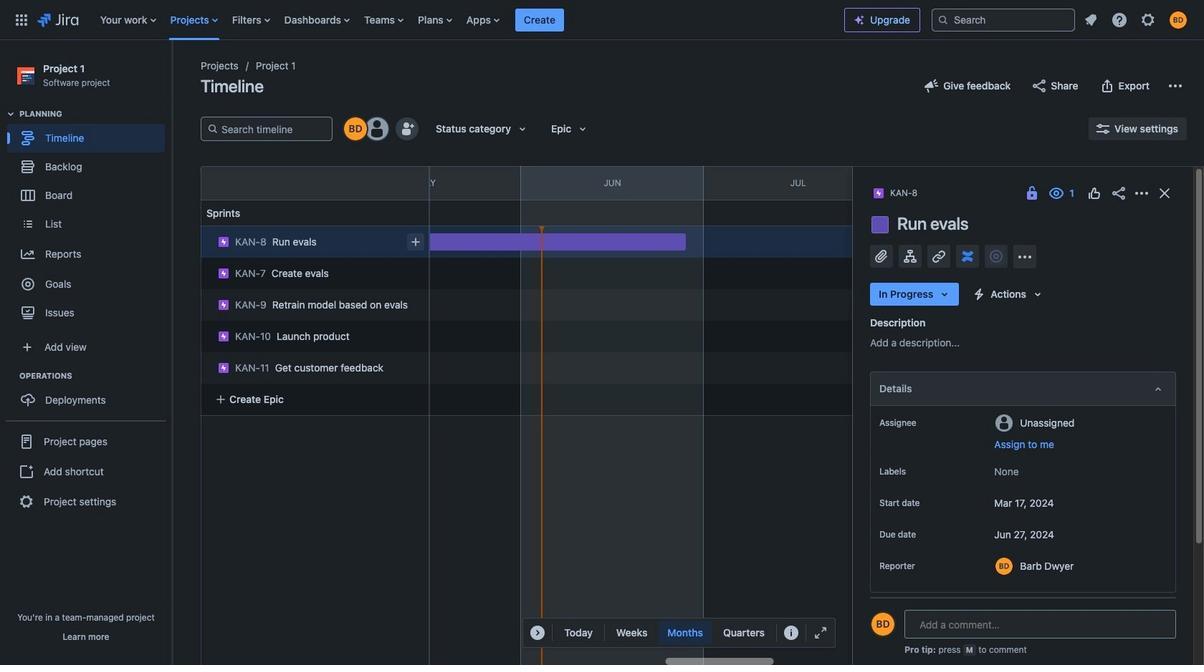 Task type: locate. For each thing, give the bounding box(es) containing it.
cell
[[201, 227, 430, 258], [195, 254, 432, 290], [195, 285, 432, 321], [195, 317, 432, 353], [195, 348, 432, 384]]

group for operations icon
[[7, 371, 171, 419]]

appswitcher icon image
[[13, 11, 30, 28]]

jira image
[[37, 11, 79, 28], [37, 11, 79, 28]]

heading
[[19, 108, 171, 120], [19, 371, 171, 382]]

epic image
[[218, 237, 229, 248], [218, 300, 229, 311], [218, 331, 229, 343]]

2 epic image from the top
[[218, 300, 229, 311]]

group
[[7, 108, 171, 332], [7, 371, 171, 419], [6, 421, 166, 523]]

notifications image
[[1082, 11, 1100, 28]]

details element
[[870, 372, 1176, 406]]

operations image
[[2, 368, 19, 385]]

0 vertical spatial heading
[[19, 108, 171, 120]]

list
[[93, 0, 844, 40], [1078, 7, 1196, 33]]

None search field
[[932, 8, 1075, 31]]

heading for 'planning' image
[[19, 108, 171, 120]]

add people image
[[399, 120, 416, 138]]

copy link to issue image
[[915, 187, 926, 199]]

export icon image
[[1099, 77, 1116, 95]]

timeline view to show as group
[[608, 622, 773, 645]]

2 vertical spatial epic image
[[218, 331, 229, 343]]

timeline grid
[[58, 166, 1204, 666]]

planning image
[[2, 106, 19, 123]]

0 vertical spatial group
[[7, 108, 171, 332]]

2 heading from the top
[[19, 371, 171, 382]]

1 vertical spatial group
[[7, 371, 171, 419]]

3 epic image from the top
[[218, 331, 229, 343]]

1 vertical spatial heading
[[19, 371, 171, 382]]

help image
[[1111, 11, 1128, 28]]

column header
[[149, 167, 332, 200], [893, 167, 1082, 200]]

1 horizontal spatial column header
[[893, 167, 1082, 200]]

1 heading from the top
[[19, 108, 171, 120]]

attach image
[[873, 248, 890, 265]]

1 vertical spatial epic image
[[218, 300, 229, 311]]

actions image
[[1133, 185, 1151, 202]]

epic image
[[873, 188, 885, 199], [218, 268, 229, 280], [218, 363, 229, 374]]

list item
[[515, 0, 564, 40]]

your profile and settings image
[[1170, 11, 1187, 28]]

goal image
[[22, 278, 34, 291]]

0 horizontal spatial column header
[[149, 167, 332, 200]]

2 vertical spatial epic image
[[218, 363, 229, 374]]

0 vertical spatial epic image
[[873, 188, 885, 199]]

vote options: no one has voted for this issue yet. image
[[1086, 185, 1103, 202]]

heading for operations icon
[[19, 371, 171, 382]]

row header
[[201, 166, 430, 201]]

Search field
[[932, 8, 1075, 31]]

0 vertical spatial epic image
[[218, 237, 229, 248]]

banner
[[0, 0, 1204, 40]]



Task type: describe. For each thing, give the bounding box(es) containing it.
1 epic image from the top
[[218, 237, 229, 248]]

2 column header from the left
[[893, 167, 1082, 200]]

settings image
[[1140, 11, 1157, 28]]

group for 'planning' image
[[7, 108, 171, 332]]

row header inside 'timeline' grid
[[201, 166, 430, 201]]

add a child issue image
[[902, 248, 919, 265]]

sidebar element
[[0, 40, 172, 666]]

Search timeline text field
[[219, 118, 326, 140]]

search image
[[938, 14, 949, 25]]

Add a comment… field
[[905, 611, 1176, 639]]

close image
[[1156, 185, 1173, 202]]

enter full screen image
[[812, 625, 829, 642]]

project overview element
[[870, 599, 1176, 634]]

1 column header from the left
[[149, 167, 332, 200]]

create child issue image
[[407, 234, 424, 251]]

legend image
[[783, 625, 800, 642]]

primary element
[[9, 0, 844, 40]]

0 horizontal spatial list
[[93, 0, 844, 40]]

link goals image
[[988, 248, 1005, 265]]

sidebar navigation image
[[156, 57, 188, 86]]

2 vertical spatial group
[[6, 421, 166, 523]]

1 vertical spatial epic image
[[218, 268, 229, 280]]

1 horizontal spatial list
[[1078, 7, 1196, 33]]



Task type: vqa. For each thing, say whether or not it's contained in the screenshot.
first Epic icon from the bottom of the TIMELINE grid
no



